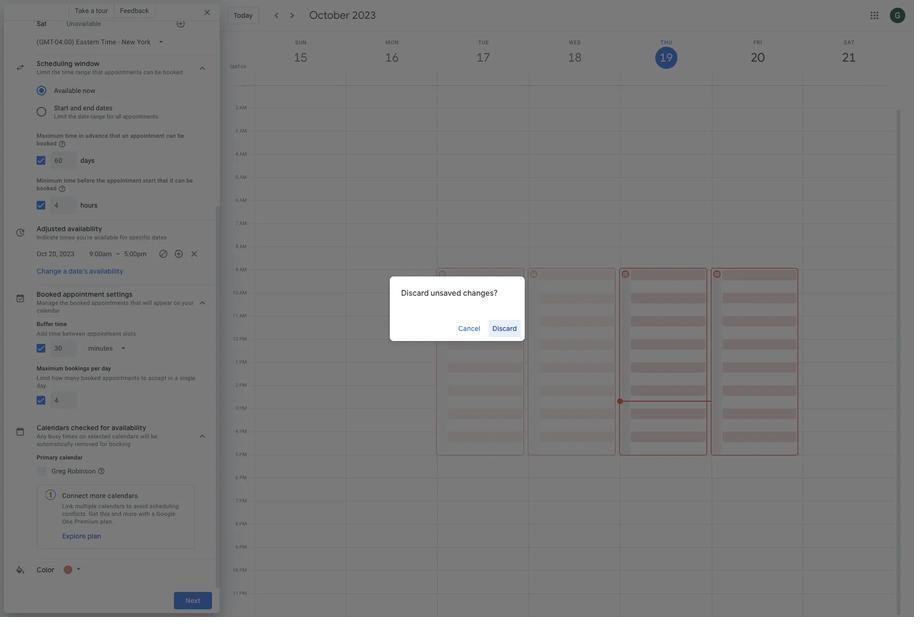 Task type: describe. For each thing, give the bounding box(es) containing it.
7 cell from the left
[[804, 62, 896, 618]]

be inside scheduling window limit the time range that appointments can be booked
[[155, 69, 162, 76]]

discard for discard unsaved changes?
[[402, 289, 429, 298]]

greg robinson
[[52, 468, 96, 475]]

october
[[309, 9, 350, 22]]

can inside maximum time in advance that an appointment can be booked
[[166, 133, 176, 139]]

5 for 5 am
[[236, 175, 238, 180]]

accept
[[148, 375, 167, 382]]

change a date's availability
[[37, 267, 124, 276]]

start and end dates limit the date range for all appointments
[[54, 104, 158, 120]]

discard unsaved changes?
[[402, 289, 498, 298]]

a inside connect more calendars link multiple calendars to avoid scheduling conflicts. get this and more with a google one premium plan.
[[152, 511, 155, 518]]

feedback
[[120, 7, 149, 14]]

can for time
[[175, 177, 185, 184]]

it
[[170, 177, 174, 184]]

before
[[77, 177, 95, 184]]

with
[[139, 511, 150, 518]]

booking
[[109, 441, 131, 448]]

many
[[65, 375, 79, 382]]

maximum for maximum bookings per day limit how many booked appointments to accept in a single day
[[37, 365, 63, 372]]

primary
[[37, 455, 58, 461]]

that inside minimum time before the appointment start that it can be booked
[[157, 177, 168, 184]]

4 for 4 pm
[[236, 429, 238, 435]]

3 column header from the left
[[438, 31, 530, 85]]

selected
[[88, 433, 111, 440]]

3 pm
[[236, 406, 247, 411]]

appointment inside maximum time in advance that an appointment can be booked
[[130, 133, 165, 139]]

indicate
[[37, 234, 58, 241]]

automatically
[[37, 441, 73, 448]]

date's
[[69, 267, 88, 276]]

7 pm
[[236, 499, 247, 504]]

times inside the calendars checked for availability any busy times on selected calendars will be automatically removed for booking
[[63, 433, 78, 440]]

Maximum bookings per day number field
[[54, 392, 73, 409]]

specific
[[129, 234, 150, 241]]

time for maximum
[[65, 133, 77, 139]]

maximum time in advance that an appointment can be booked
[[37, 133, 184, 147]]

scheduling
[[150, 503, 179, 510]]

5 column header from the left
[[621, 31, 713, 85]]

4 pm
[[236, 429, 247, 435]]

pm for 3 pm
[[240, 406, 247, 411]]

am for 10 am
[[240, 290, 247, 296]]

booked appointment settings manage the booked appointments that will appear on your calendar
[[37, 290, 194, 314]]

hours
[[81, 201, 98, 209]]

pm for 10 pm
[[240, 568, 247, 573]]

dates inside adjusted availability indicate times you're available for specific dates
[[152, 234, 167, 241]]

to inside maximum bookings per day limit how many booked appointments to accept in a single day
[[141, 375, 147, 382]]

1 for 1 am
[[236, 82, 238, 87]]

and inside connect more calendars link multiple calendars to avoid scheduling conflicts. get this and more with a google one premium plan.
[[112, 511, 122, 518]]

1 am
[[236, 82, 247, 87]]

am for 2 am
[[240, 105, 247, 110]]

9 for 9 am
[[236, 267, 238, 272]]

october 2023
[[309, 9, 376, 22]]

limit for maximum
[[37, 375, 50, 382]]

time inside scheduling window limit the time range that appointments can be booked
[[62, 69, 74, 76]]

settings
[[106, 290, 133, 299]]

pm for 6 pm
[[240, 476, 247, 481]]

adjusted
[[37, 225, 66, 233]]

feedback button
[[114, 3, 155, 18]]

available
[[94, 234, 118, 241]]

checked
[[71, 424, 99, 432]]

can for window
[[144, 69, 153, 76]]

7 for 7 pm
[[236, 499, 238, 504]]

9 pm
[[236, 545, 247, 550]]

2 cell from the left
[[347, 62, 438, 618]]

11 for 11 am
[[233, 313, 238, 319]]

any
[[37, 433, 47, 440]]

greg
[[52, 468, 66, 475]]

calendars checked for availability any busy times on selected calendars will be automatically removed for booking
[[37, 424, 158, 448]]

Buffer time number field
[[54, 340, 73, 357]]

bookings
[[65, 365, 90, 372]]

am for 4 am
[[240, 151, 247, 157]]

booked inside maximum time in advance that an appointment can be booked
[[37, 140, 57, 147]]

discard unsaved changes? alert dialog
[[390, 277, 525, 341]]

calendars inside the calendars checked for availability any busy times on selected calendars will be automatically removed for booking
[[112, 433, 139, 440]]

7 column header from the left
[[804, 31, 896, 85]]

today button
[[228, 7, 259, 24]]

unavailable
[[67, 20, 101, 27]]

be inside maximum time in advance that an appointment can be booked
[[178, 133, 184, 139]]

removed
[[75, 441, 98, 448]]

limit inside scheduling window limit the time range that appointments can be booked
[[37, 69, 50, 76]]

manage
[[37, 300, 58, 307]]

start
[[143, 177, 156, 184]]

6 pm
[[236, 476, 247, 481]]

04
[[241, 64, 246, 69]]

the inside scheduling window limit the time range that appointments can be booked
[[52, 69, 60, 76]]

pm for 5 pm
[[240, 452, 247, 458]]

6 for 6 am
[[236, 198, 238, 203]]

start
[[54, 104, 69, 112]]

primary calendar
[[37, 455, 83, 461]]

12
[[233, 337, 238, 342]]

5 am
[[236, 175, 247, 180]]

5 for 5 pm
[[236, 452, 238, 458]]

changes?
[[463, 289, 498, 298]]

an
[[122, 133, 129, 139]]

discard for discard
[[493, 324, 517, 333]]

booked inside minimum time before the appointment start that it can be booked
[[37, 185, 57, 192]]

3 for 3 pm
[[236, 406, 238, 411]]

in inside maximum bookings per day limit how many booked appointments to accept in a single day
[[168, 375, 173, 382]]

am for 6 am
[[240, 198, 247, 203]]

4 cell from the left
[[528, 62, 621, 618]]

8 for 8 am
[[236, 244, 238, 249]]

0 vertical spatial day
[[102, 365, 111, 372]]

calendar inside booked appointment settings manage the booked appointments that will appear on your calendar
[[37, 308, 60, 314]]

take a tour button
[[68, 3, 114, 18]]

buffer time add time between appointment slots
[[37, 321, 136, 337]]

to inside connect more calendars link multiple calendars to avoid scheduling conflicts. get this and more with a google one premium plan.
[[127, 503, 132, 510]]

1 pm
[[236, 360, 247, 365]]

color
[[37, 566, 54, 575]]

in inside maximum time in advance that an appointment can be booked
[[79, 133, 84, 139]]

am for 7 am
[[240, 221, 247, 226]]

time right add
[[49, 331, 61, 337]]

appointments inside start and end dates limit the date range for all appointments
[[123, 113, 158, 120]]

2 am
[[236, 105, 247, 110]]

appointments inside scheduling window limit the time range that appointments can be booked
[[105, 69, 142, 76]]

explore plan
[[62, 532, 101, 541]]

am for 3 am
[[240, 128, 247, 134]]

range inside scheduling window limit the time range that appointments can be booked
[[76, 69, 91, 76]]

row inside grid
[[251, 62, 896, 618]]

you're
[[77, 234, 93, 241]]

0 horizontal spatial day
[[37, 383, 46, 390]]

11 pm
[[233, 591, 247, 597]]

cancel button
[[454, 317, 485, 340]]

6 column header from the left
[[712, 31, 804, 85]]

explore plan button
[[58, 528, 105, 545]]

appear
[[154, 300, 172, 307]]

booked
[[37, 290, 61, 299]]

how
[[52, 375, 63, 382]]

per
[[91, 365, 100, 372]]

am for 9 am
[[240, 267, 247, 272]]

2 for 2 am
[[236, 105, 238, 110]]

availability for date's
[[89, 267, 124, 276]]

discard button
[[489, 317, 521, 340]]

change
[[37, 267, 61, 276]]

11 am
[[233, 313, 247, 319]]

6 for 6 pm
[[236, 476, 238, 481]]

am for 11 am
[[240, 313, 247, 319]]

unsaved
[[431, 289, 462, 298]]

Maximum days in advance that an appointment can be booked number field
[[54, 152, 73, 169]]

1 vertical spatial calendars
[[108, 492, 138, 500]]

take
[[75, 7, 89, 14]]

3 for 3 am
[[236, 128, 238, 134]]

for down the selected
[[100, 441, 108, 448]]

am for 5 am
[[240, 175, 247, 180]]

date
[[78, 113, 89, 120]]

one
[[62, 519, 73, 526]]

that inside booked appointment settings manage the booked appointments that will appear on your calendar
[[131, 300, 141, 307]]

2 column header from the left
[[346, 31, 438, 85]]

pm for 1 pm
[[240, 360, 247, 365]]

appointments inside maximum bookings per day limit how many booked appointments to accept in a single day
[[102, 375, 140, 382]]

limit for start
[[54, 113, 67, 120]]

google
[[157, 511, 176, 518]]

6 am
[[236, 198, 247, 203]]

the inside minimum time before the appointment start that it can be booked
[[97, 177, 105, 184]]

busy
[[48, 433, 61, 440]]



Task type: locate. For each thing, give the bounding box(es) containing it.
time left before
[[64, 177, 76, 184]]

maximum inside maximum time in advance that an appointment can be booked
[[37, 133, 64, 139]]

availability up booking
[[112, 424, 146, 432]]

0 vertical spatial 6
[[236, 198, 238, 203]]

0 vertical spatial 9
[[236, 267, 238, 272]]

am up 9 am
[[240, 244, 247, 249]]

1 down 12
[[236, 360, 238, 365]]

1 horizontal spatial and
[[112, 511, 122, 518]]

day right per at the left bottom of the page
[[102, 365, 111, 372]]

grid containing gmt-04
[[224, 31, 903, 618]]

more
[[90, 492, 106, 500], [123, 511, 137, 518]]

a inside button
[[63, 267, 67, 276]]

range down window
[[76, 69, 91, 76]]

discard right cancel button
[[493, 324, 517, 333]]

1 vertical spatial discard
[[493, 324, 517, 333]]

0 vertical spatial to
[[141, 375, 147, 382]]

on inside booked appointment settings manage the booked appointments that will appear on your calendar
[[174, 300, 181, 307]]

0 vertical spatial and
[[70, 104, 81, 112]]

robinson
[[67, 468, 96, 475]]

10 pm from the top
[[240, 545, 247, 550]]

am up 12 pm
[[240, 313, 247, 319]]

0 vertical spatial 8
[[236, 244, 238, 249]]

a left tour
[[91, 7, 94, 14]]

10 up 11 am
[[233, 290, 238, 296]]

2 9 from the top
[[236, 545, 238, 550]]

time
[[62, 69, 74, 76], [65, 133, 77, 139], [64, 177, 76, 184], [55, 321, 67, 328], [49, 331, 61, 337]]

1 vertical spatial more
[[123, 511, 137, 518]]

pm for 9 pm
[[240, 545, 247, 550]]

2 7 from the top
[[236, 499, 238, 504]]

row
[[251, 62, 896, 618]]

1 vertical spatial range
[[91, 113, 105, 120]]

1 5 from the top
[[236, 175, 238, 180]]

between
[[63, 331, 85, 337]]

range down end
[[91, 113, 105, 120]]

2 maximum from the top
[[37, 365, 63, 372]]

0 vertical spatial 4
[[236, 151, 238, 157]]

2 down 1 am
[[236, 105, 238, 110]]

1 1 from the top
[[236, 82, 238, 87]]

0 vertical spatial availability
[[67, 225, 102, 233]]

7 pm from the top
[[240, 476, 247, 481]]

for inside adjusted availability indicate times you're available for specific dates
[[120, 234, 128, 241]]

1 column header from the left
[[255, 31, 347, 85]]

2 6 from the top
[[236, 476, 238, 481]]

4 down 3 am
[[236, 151, 238, 157]]

2 pm
[[236, 383, 247, 388]]

0 vertical spatial 1
[[236, 82, 238, 87]]

that inside maximum time in advance that an appointment can be booked
[[110, 133, 120, 139]]

am down 1 am
[[240, 105, 247, 110]]

explore
[[62, 532, 86, 541]]

maximum up how
[[37, 365, 63, 372]]

am down 2 am
[[240, 128, 247, 134]]

0 horizontal spatial discard
[[402, 289, 429, 298]]

the
[[52, 69, 60, 76], [68, 113, 76, 120], [97, 177, 105, 184], [60, 300, 69, 307]]

1 vertical spatial limit
[[54, 113, 67, 120]]

calendars up avoid
[[108, 492, 138, 500]]

to
[[141, 375, 147, 382], [127, 503, 132, 510]]

dates right specific
[[152, 234, 167, 241]]

1 9 from the top
[[236, 267, 238, 272]]

0 horizontal spatial on
[[79, 433, 86, 440]]

maximum for maximum time in advance that an appointment can be booked
[[37, 133, 64, 139]]

6 cell from the left
[[711, 62, 804, 618]]

10 for 10 pm
[[233, 568, 238, 573]]

4 am from the top
[[240, 151, 247, 157]]

availability inside button
[[89, 267, 124, 276]]

that inside scheduling window limit the time range that appointments can be booked
[[92, 69, 103, 76]]

1 pm from the top
[[240, 337, 247, 342]]

6 pm from the top
[[240, 452, 247, 458]]

1 vertical spatial 2
[[236, 383, 238, 388]]

scheduling window limit the time range that appointments can be booked
[[37, 59, 183, 76]]

1 down the gmt-04
[[236, 82, 238, 87]]

and right this
[[112, 511, 122, 518]]

pm for 8 pm
[[240, 522, 247, 527]]

1 vertical spatial 3
[[236, 406, 238, 411]]

more down avoid
[[123, 511, 137, 518]]

8 am from the top
[[240, 244, 247, 249]]

be inside the calendars checked for availability any busy times on selected calendars will be automatically removed for booking
[[151, 433, 158, 440]]

will right the selected
[[140, 433, 149, 440]]

days
[[81, 157, 95, 164]]

a inside button
[[91, 7, 94, 14]]

pm up 6 pm
[[240, 452, 247, 458]]

2 vertical spatial availability
[[112, 424, 146, 432]]

4
[[236, 151, 238, 157], [236, 429, 238, 435]]

appointment inside minimum time before the appointment start that it can be booked
[[107, 177, 141, 184]]

limit down start
[[54, 113, 67, 120]]

2 vertical spatial limit
[[37, 375, 50, 382]]

6 down "5 pm"
[[236, 476, 238, 481]]

appointment left start
[[107, 177, 141, 184]]

scheduling
[[37, 59, 73, 68]]

1 vertical spatial 1
[[236, 360, 238, 365]]

time for buffer
[[55, 321, 67, 328]]

0 horizontal spatial to
[[127, 503, 132, 510]]

4 down 3 pm
[[236, 429, 238, 435]]

be
[[155, 69, 162, 76], [178, 133, 184, 139], [187, 177, 193, 184], [151, 433, 158, 440]]

appointments right all
[[123, 113, 158, 120]]

a left single
[[175, 375, 178, 382]]

6 am from the top
[[240, 198, 247, 203]]

7 down 6 pm
[[236, 499, 238, 504]]

all
[[115, 113, 121, 120]]

2 10 from the top
[[233, 568, 238, 573]]

range inside start and end dates limit the date range for all appointments
[[91, 113, 105, 120]]

10 for 10 am
[[233, 290, 238, 296]]

availability for for
[[112, 424, 146, 432]]

can inside scheduling window limit the time range that appointments can be booked
[[144, 69, 153, 76]]

11
[[233, 313, 238, 319], [233, 591, 238, 597]]

can inside minimum time before the appointment start that it can be booked
[[175, 177, 185, 184]]

a right with
[[152, 511, 155, 518]]

2023
[[353, 9, 376, 22]]

change a date's availability button
[[33, 263, 127, 280]]

the down the scheduling
[[52, 69, 60, 76]]

11 am from the top
[[240, 313, 247, 319]]

connect
[[62, 492, 88, 500]]

booked inside maximum bookings per day limit how many booked appointments to accept in a single day
[[81, 375, 101, 382]]

0 vertical spatial more
[[90, 492, 106, 500]]

10 am
[[233, 290, 247, 296]]

am for 8 am
[[240, 244, 247, 249]]

1 2 from the top
[[236, 105, 238, 110]]

gmt-04
[[230, 64, 246, 69]]

for left all
[[107, 113, 114, 120]]

dates inside start and end dates limit the date range for all appointments
[[96, 104, 113, 112]]

appointment inside the buffer time add time between appointment slots
[[87, 331, 121, 337]]

11 for 11 pm
[[233, 591, 238, 597]]

1 11 from the top
[[233, 313, 238, 319]]

appointment inside booked appointment settings manage the booked appointments that will appear on your calendar
[[63, 290, 105, 299]]

the inside start and end dates limit the date range for all appointments
[[68, 113, 76, 120]]

1 vertical spatial can
[[166, 133, 176, 139]]

pm down 9 pm
[[240, 568, 247, 573]]

discard inside button
[[493, 324, 517, 333]]

1 vertical spatial day
[[37, 383, 46, 390]]

availability down –
[[89, 267, 124, 276]]

am down 3 am
[[240, 151, 247, 157]]

pm up 3 pm
[[240, 383, 247, 388]]

0 vertical spatial discard
[[402, 289, 429, 298]]

appointments down settings
[[92, 300, 129, 307]]

1 4 from the top
[[236, 151, 238, 157]]

0 horizontal spatial more
[[90, 492, 106, 500]]

pm down 6 pm
[[240, 499, 247, 504]]

dates
[[96, 104, 113, 112], [152, 234, 167, 241]]

10 am from the top
[[240, 290, 247, 296]]

to left accept
[[141, 375, 147, 382]]

today
[[234, 11, 253, 20]]

booked
[[163, 69, 183, 76], [37, 140, 57, 147], [37, 185, 57, 192], [70, 300, 90, 307], [81, 375, 101, 382]]

maximum up maximum days in advance that an appointment can be booked number field
[[37, 133, 64, 139]]

2 8 from the top
[[236, 522, 238, 527]]

5 cell from the left
[[620, 62, 713, 618]]

times
[[60, 234, 75, 241], [63, 433, 78, 440]]

2 for 2 pm
[[236, 383, 238, 388]]

on up removed
[[79, 433, 86, 440]]

0 vertical spatial 2
[[236, 105, 238, 110]]

conflicts.
[[62, 511, 87, 518]]

time right buffer
[[55, 321, 67, 328]]

for inside start and end dates limit the date range for all appointments
[[107, 113, 114, 120]]

0 vertical spatial 11
[[233, 313, 238, 319]]

0 vertical spatial dates
[[96, 104, 113, 112]]

next button
[[174, 593, 212, 610]]

1 vertical spatial 9
[[236, 545, 238, 550]]

1 horizontal spatial to
[[141, 375, 147, 382]]

pm for 7 pm
[[240, 499, 247, 504]]

minimum
[[37, 177, 62, 184]]

6
[[236, 198, 238, 203], [236, 476, 238, 481]]

grid
[[224, 31, 903, 618]]

time for minimum
[[64, 177, 76, 184]]

1 vertical spatial 4
[[236, 429, 238, 435]]

buffer
[[37, 321, 53, 328]]

2 am from the top
[[240, 105, 247, 110]]

pm down 10 pm on the left of the page
[[240, 591, 247, 597]]

can
[[144, 69, 153, 76], [166, 133, 176, 139], [175, 177, 185, 184]]

1 6 from the top
[[236, 198, 238, 203]]

pm down 7 pm
[[240, 522, 247, 527]]

be inside minimum time before the appointment start that it can be booked
[[187, 177, 193, 184]]

the right manage
[[60, 300, 69, 307]]

am
[[240, 82, 247, 87], [240, 105, 247, 110], [240, 128, 247, 134], [240, 151, 247, 157], [240, 175, 247, 180], [240, 198, 247, 203], [240, 221, 247, 226], [240, 244, 247, 249], [240, 267, 247, 272], [240, 290, 247, 296], [240, 313, 247, 319]]

time inside maximum time in advance that an appointment can be booked
[[65, 133, 77, 139]]

2 5 from the top
[[236, 452, 238, 458]]

the inside booked appointment settings manage the booked appointments that will appear on your calendar
[[60, 300, 69, 307]]

5 up 6 am
[[236, 175, 238, 180]]

2 pm from the top
[[240, 360, 247, 365]]

1 am from the top
[[240, 82, 247, 87]]

dates right end
[[96, 104, 113, 112]]

0 horizontal spatial in
[[79, 133, 84, 139]]

calendars up this
[[98, 503, 125, 510]]

column header
[[255, 31, 347, 85], [346, 31, 438, 85], [438, 31, 530, 85], [529, 31, 621, 85], [621, 31, 713, 85], [712, 31, 804, 85], [804, 31, 896, 85]]

12 pm from the top
[[240, 591, 247, 597]]

pm down 3 pm
[[240, 429, 247, 435]]

0 vertical spatial limit
[[37, 69, 50, 76]]

the right before
[[97, 177, 105, 184]]

more up multiple
[[90, 492, 106, 500]]

will inside booked appointment settings manage the booked appointments that will appear on your calendar
[[143, 300, 152, 307]]

1 horizontal spatial more
[[123, 511, 137, 518]]

your
[[182, 300, 194, 307]]

1 vertical spatial 10
[[233, 568, 238, 573]]

1 3 from the top
[[236, 128, 238, 134]]

1 vertical spatial 5
[[236, 452, 238, 458]]

time left advance at the left of the page
[[65, 133, 77, 139]]

8 for 8 pm
[[236, 522, 238, 527]]

5 am from the top
[[240, 175, 247, 180]]

11 pm from the top
[[240, 568, 247, 573]]

gmt-
[[230, 64, 241, 69]]

limit down the scheduling
[[37, 69, 50, 76]]

5 pm
[[236, 452, 247, 458]]

maximum inside maximum bookings per day limit how many booked appointments to accept in a single day
[[37, 365, 63, 372]]

5
[[236, 175, 238, 180], [236, 452, 238, 458]]

1 cell from the left
[[255, 62, 347, 618]]

will left appear
[[143, 300, 152, 307]]

1 maximum from the top
[[37, 133, 64, 139]]

1 vertical spatial to
[[127, 503, 132, 510]]

day up calendars at the bottom
[[37, 383, 46, 390]]

availability inside the calendars checked for availability any busy times on selected calendars will be automatically removed for booking
[[112, 424, 146, 432]]

availability inside adjusted availability indicate times you're available for specific dates
[[67, 225, 102, 233]]

available
[[54, 87, 81, 95]]

5 pm from the top
[[240, 429, 247, 435]]

0 vertical spatial 3
[[236, 128, 238, 134]]

2 1 from the top
[[236, 360, 238, 365]]

am down 9 am
[[240, 290, 247, 296]]

4 column header from the left
[[529, 31, 621, 85]]

0 horizontal spatial and
[[70, 104, 81, 112]]

this
[[100, 511, 110, 518]]

sat
[[37, 20, 47, 27]]

2 11 from the top
[[233, 591, 238, 597]]

appointments up start and end dates limit the date range for all appointments
[[105, 69, 142, 76]]

2 3 from the top
[[236, 406, 238, 411]]

pm up 4 pm
[[240, 406, 247, 411]]

am up 6 am
[[240, 175, 247, 180]]

7
[[236, 221, 238, 226], [236, 499, 238, 504]]

2 2 from the top
[[236, 383, 238, 388]]

pm right 12
[[240, 337, 247, 342]]

1 vertical spatial times
[[63, 433, 78, 440]]

0 vertical spatial 7
[[236, 221, 238, 226]]

option group containing available now
[[33, 80, 199, 123]]

0 vertical spatial 5
[[236, 175, 238, 180]]

2 down 1 pm
[[236, 383, 238, 388]]

9 pm from the top
[[240, 522, 247, 527]]

that down window
[[92, 69, 103, 76]]

0 vertical spatial can
[[144, 69, 153, 76]]

booked inside scheduling window limit the time range that appointments can be booked
[[163, 69, 183, 76]]

1 8 from the top
[[236, 244, 238, 249]]

pm for 4 pm
[[240, 429, 247, 435]]

1 horizontal spatial dates
[[152, 234, 167, 241]]

availability up you're
[[67, 225, 102, 233]]

pm for 2 pm
[[240, 383, 247, 388]]

1 10 from the top
[[233, 290, 238, 296]]

1 vertical spatial in
[[168, 375, 173, 382]]

11 down 10 pm on the left of the page
[[233, 591, 238, 597]]

9 up 10 am
[[236, 267, 238, 272]]

get
[[89, 511, 98, 518]]

pm down "5 pm"
[[240, 476, 247, 481]]

0 vertical spatial calendar
[[37, 308, 60, 314]]

booked inside booked appointment settings manage the booked appointments that will appear on your calendar
[[70, 300, 90, 307]]

0 vertical spatial on
[[174, 300, 181, 307]]

range
[[76, 69, 91, 76], [91, 113, 105, 120]]

1 7 from the top
[[236, 221, 238, 226]]

window
[[74, 59, 100, 68]]

link
[[62, 503, 73, 510]]

Minimum amount of hours before the start of the appointment that it can be booked number field
[[54, 197, 73, 214]]

1 vertical spatial 7
[[236, 499, 238, 504]]

2 4 from the top
[[236, 429, 238, 435]]

to left avoid
[[127, 503, 132, 510]]

12 pm
[[233, 337, 247, 342]]

1 horizontal spatial day
[[102, 365, 111, 372]]

appointment right the an at the left top of the page
[[130, 133, 165, 139]]

that left it
[[157, 177, 168, 184]]

times left you're
[[60, 234, 75, 241]]

multiple
[[75, 503, 97, 510]]

8 pm from the top
[[240, 499, 247, 504]]

1 horizontal spatial discard
[[493, 324, 517, 333]]

3 am from the top
[[240, 128, 247, 134]]

appointments
[[105, 69, 142, 76], [123, 113, 158, 120], [92, 300, 129, 307], [102, 375, 140, 382]]

pm for 12 pm
[[240, 337, 247, 342]]

1 vertical spatial maximum
[[37, 365, 63, 372]]

in right accept
[[168, 375, 173, 382]]

limit inside maximum bookings per day limit how many booked appointments to accept in a single day
[[37, 375, 50, 382]]

0 vertical spatial 10
[[233, 290, 238, 296]]

2
[[236, 105, 238, 110], [236, 383, 238, 388]]

pm up 2 pm in the left of the page
[[240, 360, 247, 365]]

3 pm from the top
[[240, 383, 247, 388]]

0 vertical spatial maximum
[[37, 133, 64, 139]]

0 vertical spatial calendars
[[112, 433, 139, 440]]

0 vertical spatial will
[[143, 300, 152, 307]]

and up date
[[70, 104, 81, 112]]

connect more calendars link multiple calendars to avoid scheduling conflicts. get this and more with a google one premium plan.
[[62, 492, 179, 526]]

1 vertical spatial 8
[[236, 522, 238, 527]]

0 vertical spatial in
[[79, 133, 84, 139]]

7 am from the top
[[240, 221, 247, 226]]

2 vertical spatial calendars
[[98, 503, 125, 510]]

for
[[107, 113, 114, 120], [120, 234, 128, 241], [100, 424, 110, 432], [100, 441, 108, 448]]

a inside maximum bookings per day limit how many booked appointments to accept in a single day
[[175, 375, 178, 382]]

plan
[[88, 532, 101, 541]]

4 pm from the top
[[240, 406, 247, 411]]

option group
[[33, 80, 199, 123]]

tour
[[96, 7, 108, 14]]

3
[[236, 128, 238, 134], [236, 406, 238, 411]]

3 down 2 am
[[236, 128, 238, 134]]

on left your
[[174, 300, 181, 307]]

appointments inside booked appointment settings manage the booked appointments that will appear on your calendar
[[92, 300, 129, 307]]

times inside adjusted availability indicate times you're available for specific dates
[[60, 234, 75, 241]]

that down settings
[[131, 300, 141, 307]]

1 vertical spatial and
[[112, 511, 122, 518]]

appointment
[[130, 133, 165, 139], [107, 177, 141, 184], [63, 290, 105, 299], [87, 331, 121, 337]]

8 down 7 pm
[[236, 522, 238, 527]]

9 up 10 pm on the left of the page
[[236, 545, 238, 550]]

4 for 4 am
[[236, 151, 238, 157]]

7 am
[[236, 221, 247, 226]]

end
[[83, 104, 94, 112]]

1 vertical spatial 6
[[236, 476, 238, 481]]

advance
[[85, 133, 108, 139]]

am down 5 am
[[240, 198, 247, 203]]

and inside start and end dates limit the date range for all appointments
[[70, 104, 81, 112]]

cell
[[255, 62, 347, 618], [347, 62, 438, 618], [437, 62, 530, 618], [528, 62, 621, 618], [620, 62, 713, 618], [711, 62, 804, 618], [804, 62, 896, 618]]

6 down 5 am
[[236, 198, 238, 203]]

1
[[236, 82, 238, 87], [236, 360, 238, 365]]

10 pm
[[233, 568, 247, 573]]

10 up 11 pm
[[233, 568, 238, 573]]

5 up 6 pm
[[236, 452, 238, 458]]

in left advance at the left of the page
[[79, 133, 84, 139]]

1 vertical spatial availability
[[89, 267, 124, 276]]

0 vertical spatial times
[[60, 234, 75, 241]]

time inside minimum time before the appointment start that it can be booked
[[64, 177, 76, 184]]

on inside the calendars checked for availability any busy times on selected calendars will be automatically removed for booking
[[79, 433, 86, 440]]

pm down the 8 pm
[[240, 545, 247, 550]]

1 horizontal spatial in
[[168, 375, 173, 382]]

9 for 9 pm
[[236, 545, 238, 550]]

3 cell from the left
[[437, 62, 530, 618]]

for up the selected
[[100, 424, 110, 432]]

1 horizontal spatial on
[[174, 300, 181, 307]]

1 vertical spatial will
[[140, 433, 149, 440]]

1 vertical spatial 11
[[233, 591, 238, 597]]

9 am from the top
[[240, 267, 247, 272]]

1 vertical spatial dates
[[152, 234, 167, 241]]

0 vertical spatial range
[[76, 69, 91, 76]]

discard left unsaved
[[402, 289, 429, 298]]

calendars up booking
[[112, 433, 139, 440]]

7 up the 8 am
[[236, 221, 238, 226]]

1 vertical spatial on
[[79, 433, 86, 440]]

–
[[116, 250, 120, 258]]

add
[[37, 331, 47, 337]]

that left the an at the left top of the page
[[110, 133, 120, 139]]

the left date
[[68, 113, 76, 120]]

1 for 1 pm
[[236, 360, 238, 365]]

2 vertical spatial can
[[175, 177, 185, 184]]

appointment left slots
[[87, 331, 121, 337]]

9 am
[[236, 267, 247, 272]]

1 vertical spatial calendar
[[59, 455, 83, 461]]

am for 1 am
[[240, 82, 247, 87]]

0 horizontal spatial dates
[[96, 104, 113, 112]]

discard
[[402, 289, 429, 298], [493, 324, 517, 333]]

limit inside start and end dates limit the date range for all appointments
[[54, 113, 67, 120]]

am up the 8 am
[[240, 221, 247, 226]]

appointment down change a date's availability
[[63, 290, 105, 299]]

pm for 11 pm
[[240, 591, 247, 597]]

maximum bookings per day limit how many booked appointments to accept in a single day
[[37, 365, 196, 390]]

appointments left accept
[[102, 375, 140, 382]]

time down the scheduling
[[62, 69, 74, 76]]

limit
[[37, 69, 50, 76], [54, 113, 67, 120], [37, 375, 50, 382]]

limit left how
[[37, 375, 50, 382]]

7 for 7 am
[[236, 221, 238, 226]]

am down the 8 am
[[240, 267, 247, 272]]

will inside the calendars checked for availability any busy times on selected calendars will be automatically removed for booking
[[140, 433, 149, 440]]



Task type: vqa. For each thing, say whether or not it's contained in the screenshot.
5th Pm from the bottom of the page
yes



